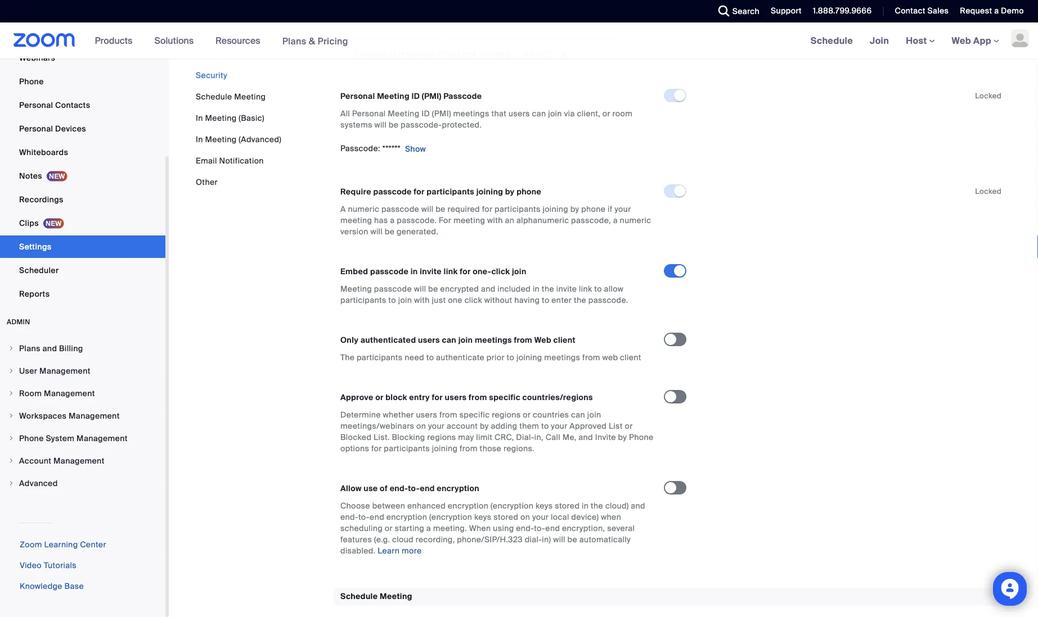 Task type: vqa. For each thing, say whether or not it's contained in the screenshot.
Clips!
no



Task type: locate. For each thing, give the bounding box(es) containing it.
meeting inside 'meeting passcode will be encrypted and included in the invite link to allow participants to join with just one click without having to enter the passcode.'
[[340, 284, 372, 294]]

video
[[20, 561, 42, 571]]

personal for personal devices
[[19, 124, 53, 134]]

0 horizontal spatial passcode
[[354, 48, 392, 59]]

personal inside all personal meeting id (pmi) meetings that users can join via client, or room systems will be passcode-protected.
[[352, 108, 386, 119]]

0 vertical spatial click
[[491, 267, 510, 277]]

authenticate
[[436, 353, 485, 363]]

passcode inside the a numeric passcode will be required for participants joining by phone if your meeting has a passcode. for meeting with an alphanumeric passcode, a numeric version will be generated.
[[381, 204, 419, 214]]

meeting.
[[433, 524, 467, 534]]

participants up an
[[495, 204, 541, 214]]

1 horizontal spatial with
[[487, 215, 503, 226]]

1 horizontal spatial id
[[422, 108, 430, 119]]

participants down embed
[[340, 295, 386, 306]]

in down "schedule meeting" link
[[196, 113, 203, 123]]

0 vertical spatial locked
[[975, 91, 1002, 101]]

0 horizontal spatial plans
[[19, 344, 40, 354]]

schedule inside meetings navigation
[[811, 35, 853, 46]]

end
[[420, 484, 435, 494], [370, 512, 384, 523], [545, 524, 560, 534]]

and right cloud)
[[631, 501, 645, 512]]

joining up the a numeric passcode will be required for participants joining by phone if your meeting has a passcode. for meeting with an alphanumeric passcode, a numeric version will be generated.
[[476, 187, 503, 197]]

passcode left already
[[354, 48, 392, 59]]

encryption
[[437, 484, 479, 494], [448, 501, 489, 512], [386, 512, 427, 523]]

stored
[[555, 501, 580, 512], [494, 512, 518, 523]]

support link
[[763, 0, 805, 23], [771, 6, 802, 16]]

to up authenticated
[[388, 295, 396, 306]]

1 vertical spatial (pmi)
[[432, 108, 451, 119]]

end- up dial-
[[516, 524, 534, 534]]

1 horizontal spatial keys
[[536, 501, 553, 512]]

4 right image from the top
[[8, 458, 15, 465]]

locked
[[975, 91, 1002, 101], [975, 187, 1002, 196]]

personal contacts link
[[0, 94, 165, 116]]

authenticated
[[361, 335, 416, 346]]

1 vertical spatial locked
[[975, 187, 1002, 196]]

phone up the alphanumeric
[[517, 187, 541, 197]]

banner containing products
[[0, 23, 1038, 59]]

0 vertical spatial client
[[553, 335, 576, 346]]

1 vertical spatial id
[[422, 108, 430, 119]]

right image inside phone system management "menu item"
[[8, 436, 15, 442]]

right image
[[8, 346, 15, 352], [8, 368, 15, 375], [8, 413, 15, 420], [8, 458, 15, 465], [8, 481, 15, 487]]

participants inside the a numeric passcode will be required for participants joining by phone if your meeting has a passcode. for meeting with an alphanumeric passcode, a numeric version will be generated.
[[495, 204, 541, 214]]

click inside 'meeting passcode will be encrypted and included in the invite link to allow participants to join with just one click without having to enter the passcode.'
[[465, 295, 482, 306]]

approved
[[570, 421, 607, 432]]

stored up local
[[555, 501, 580, 512]]

join link
[[862, 23, 898, 59]]

room management menu item
[[0, 383, 165, 405]]

1 horizontal spatial on
[[521, 512, 530, 523]]

application
[[340, 28, 664, 45]]

be
[[389, 120, 399, 130], [436, 204, 446, 214], [385, 227, 395, 237], [428, 284, 438, 294], [568, 535, 577, 545]]

1 horizontal spatial passcode
[[444, 91, 482, 101]]

approve
[[340, 393, 373, 403]]

keys up when at bottom
[[474, 512, 492, 523]]

personal menu menu
[[0, 0, 165, 307]]

0 vertical spatial (encryption
[[491, 501, 534, 512]]

can up authenticate
[[442, 335, 456, 346]]

users inside determine whether users from specific regions or countries can join meetings/webinars on your account by adding them to your approved list or blocked list. blocking regions may limit crc, dial-in, call me, and invite by phone options for participants joining from those regions.
[[416, 410, 437, 420]]

right image left the workspaces
[[8, 413, 15, 420]]

personal meeting id (pmi) passcode
[[340, 91, 482, 101]]

those
[[480, 444, 501, 454]]

phone inside determine whether users from specific regions or countries can join meetings/webinars on your account by adding them to your approved list or blocked list. blocking regions may limit crc, dial-in, call me, and invite by phone options for participants joining from those regions.
[[629, 433, 654, 443]]

right image inside account management "menu item"
[[8, 458, 15, 465]]

0 horizontal spatial end-
[[340, 512, 358, 523]]

a inside 'choose between enhanced encryption (encryption keys stored in the cloud) and end-to-end encryption (encryption keys stored on your local device) when scheduling or starting a meeting. when using end-to-end encryption, several features (e.g. cloud recording, phone/sip/h.323 dial-in) will be automatically disabled.'
[[426, 524, 431, 534]]

can inside determine whether users from specific regions or countries can join meetings/webinars on your account by adding them to your approved list or blocked list. blocking regions may limit crc, dial-in, call me, and invite by phone options for participants joining from those regions.
[[571, 410, 585, 420]]

can up approved
[[571, 410, 585, 420]]

plans and billing
[[19, 344, 83, 354]]

0 vertical spatial end
[[420, 484, 435, 494]]

0 vertical spatial keys
[[536, 501, 553, 512]]

joining inside the a numeric passcode will be required for participants joining by phone if your meeting has a passcode. for meeting with an alphanumeric passcode, a numeric version will be generated.
[[543, 204, 568, 214]]

join inside 'meeting passcode will be encrypted and included in the invite link to allow participants to join with just one click without having to enter the passcode.'
[[398, 295, 412, 306]]

0 vertical spatial regions
[[492, 410, 521, 420]]

0 vertical spatial right image
[[8, 391, 15, 397]]

phone up account
[[19, 434, 44, 444]]

schedule meeting down learn
[[340, 592, 412, 603]]

0 horizontal spatial id
[[412, 91, 420, 101]]

in meeting (basic) link
[[196, 113, 264, 123]]

the up enter
[[542, 284, 554, 294]]

base
[[64, 582, 84, 592]]

a up recording,
[[426, 524, 431, 534]]

the right enter
[[574, 295, 586, 306]]

learn more link
[[378, 546, 422, 557]]

1 horizontal spatial passcode.
[[589, 295, 628, 306]]

allow
[[340, 484, 362, 494]]

3 right image from the top
[[8, 413, 15, 420]]

1 horizontal spatial web
[[952, 35, 971, 46]]

1 horizontal spatial plans
[[282, 35, 306, 47]]

plans inside product information navigation
[[282, 35, 306, 47]]

1 vertical spatial click
[[465, 295, 482, 306]]

joining
[[476, 187, 503, 197], [543, 204, 568, 214], [517, 353, 542, 363], [432, 444, 458, 454]]

reports link
[[0, 283, 165, 306]]

joining up the alphanumeric
[[543, 204, 568, 214]]

show
[[405, 144, 426, 154]]

will down the 'embed passcode in invite link for one-click join'
[[414, 284, 426, 294]]

knowledge base link
[[20, 582, 84, 592]]

other
[[196, 177, 218, 187]]

1 locked from the top
[[975, 91, 1002, 101]]

on up 'blocking'
[[416, 421, 426, 432]]

and down approved
[[579, 433, 593, 443]]

plans & pricing link
[[282, 35, 348, 47], [282, 35, 348, 47]]

management up workspaces management
[[44, 389, 95, 399]]

can
[[532, 108, 546, 119], [442, 335, 456, 346], [571, 410, 585, 420]]

web inside meetings navigation
[[952, 35, 971, 46]]

0 vertical spatial id
[[412, 91, 420, 101]]

knowledge base
[[20, 582, 84, 592]]

specific up account
[[459, 410, 490, 420]]

schedule down 1.888.799.9666
[[811, 35, 853, 46]]

link inside 'meeting passcode will be encrypted and included in the invite link to allow participants to join with just one click without having to enter the passcode.'
[[579, 284, 592, 294]]

1 meeting from the left
[[340, 215, 372, 226]]

numeric right passcode,
[[620, 215, 651, 226]]

on up dial-
[[521, 512, 530, 523]]

already
[[406, 48, 434, 59]]

menu bar
[[196, 70, 281, 188]]

(encryption up meeting.
[[429, 512, 472, 523]]

0 vertical spatial with
[[487, 215, 503, 226]]

regions
[[492, 410, 521, 420], [427, 433, 456, 443]]

1 vertical spatial numeric
[[620, 215, 651, 226]]

to left allow
[[594, 284, 602, 294]]

end down between on the left bottom of page
[[370, 512, 384, 523]]

0 vertical spatial (pmi)
[[422, 91, 442, 101]]

and left billing
[[42, 344, 57, 354]]

plans left the "&"
[[282, 35, 306, 47]]

automatically
[[579, 535, 631, 545]]

email notification
[[196, 156, 264, 166]]

personal
[[340, 91, 375, 101], [19, 100, 53, 110], [352, 108, 386, 119], [19, 124, 53, 134]]

management down the "workspaces management" menu item
[[77, 434, 128, 444]]

passcode. up generated.
[[397, 215, 437, 226]]

encryption up enhanced
[[437, 484, 479, 494]]

schedule meeting up in meeting (basic) link
[[196, 91, 266, 102]]

right image for user
[[8, 368, 15, 375]]

management for room management
[[44, 389, 95, 399]]

and
[[481, 284, 496, 294], [42, 344, 57, 354], [579, 433, 593, 443], [631, 501, 645, 512]]

link left allow
[[579, 284, 592, 294]]

1 horizontal spatial schedule meeting
[[340, 592, 412, 603]]

passcode. inside the a numeric passcode will be required for participants joining by phone if your meeting has a passcode. for meeting with an alphanumeric passcode, a numeric version will be generated.
[[397, 215, 437, 226]]

2 vertical spatial the
[[591, 501, 603, 512]]

right image inside room management menu item
[[8, 391, 15, 397]]

1 vertical spatial stored
[[494, 512, 518, 523]]

1 vertical spatial schedule
[[196, 91, 232, 102]]

web down having at the top of the page
[[534, 335, 551, 346]]

in inside 'choose between enhanced encryption (encryption keys stored in the cloud) and end-to-end encryption (encryption keys stored on your local device) when scheduling or starting a meeting. when using end-to-end encryption, several features (e.g. cloud recording, phone/sip/h.323 dial-in) will be automatically disabled.'
[[582, 501, 589, 512]]

can inside all personal meeting id (pmi) meetings that users can join via client, or room systems will be passcode-protected.
[[532, 108, 546, 119]]

of
[[380, 484, 388, 494]]

1 vertical spatial plans
[[19, 344, 40, 354]]

1 vertical spatial web
[[534, 335, 551, 346]]

0 vertical spatial passcode
[[354, 48, 392, 59]]

0 horizontal spatial schedule
[[196, 91, 232, 102]]

the for stored
[[591, 501, 603, 512]]

end up in)
[[545, 524, 560, 534]]

client
[[553, 335, 576, 346], [620, 353, 641, 363]]

one
[[448, 295, 463, 306]]

5 right image from the top
[[8, 481, 15, 487]]

phone for phone
[[19, 76, 44, 87]]

your right if
[[615, 204, 631, 214]]

1 vertical spatial encryption
[[448, 501, 489, 512]]

right image inside the user management menu item
[[8, 368, 15, 375]]

invite up enter
[[556, 284, 577, 294]]

zoom
[[20, 540, 42, 551]]

can left via
[[532, 108, 546, 119]]

2 horizontal spatial to-
[[534, 524, 546, 534]]

personal up whiteboards
[[19, 124, 53, 134]]

join up approved
[[587, 410, 601, 420]]

numeric
[[348, 204, 379, 214], [620, 215, 651, 226]]

to- up dial-
[[534, 524, 546, 534]]

and inside determine whether users from specific regions or countries can join meetings/webinars on your account by adding them to your approved list or blocked list. blocking regions may limit crc, dial-in, call me, and invite by phone options for participants joining from those regions.
[[579, 433, 593, 443]]

0 vertical spatial web
[[952, 35, 971, 46]]

account management menu item
[[0, 451, 165, 472]]

passcode inside 'meeting passcode will be encrypted and included in the invite link to allow participants to join with just one click without having to enter the passcode.'
[[374, 284, 412, 294]]

1 vertical spatial regions
[[427, 433, 456, 443]]

meeting down required
[[454, 215, 485, 226]]

1 horizontal spatial in
[[533, 284, 540, 294]]

1 horizontal spatial stored
[[555, 501, 580, 512]]

right image for phone
[[8, 436, 15, 442]]

0 vertical spatial in
[[196, 113, 203, 123]]

product information navigation
[[86, 23, 357, 59]]

0 vertical spatial specific
[[489, 393, 521, 403]]

meetings up the "protected."
[[453, 108, 489, 119]]

your inside the a numeric passcode will be required for participants joining by phone if your meeting has a passcode. for meeting with an alphanumeric passcode, a numeric version will be generated.
[[615, 204, 631, 214]]

schedule meeting link
[[196, 91, 266, 102]]

web
[[952, 35, 971, 46], [534, 335, 551, 346]]

workspaces
[[19, 411, 67, 421]]

settings
[[19, 242, 51, 252]]

end- down the choose at the left bottom of the page
[[340, 512, 358, 523]]

1 horizontal spatial meeting
[[454, 215, 485, 226]]

passcode up the "protected."
[[444, 91, 482, 101]]

phone up passcode,
[[581, 204, 606, 214]]

1 vertical spatial client
[[620, 353, 641, 363]]

1 in from the top
[[196, 113, 203, 123]]

0 vertical spatial phone
[[517, 187, 541, 197]]

plans for plans & pricing
[[282, 35, 306, 47]]

2 vertical spatial schedule
[[340, 592, 378, 603]]

by up limit
[[480, 421, 489, 432]]

0 horizontal spatial on
[[416, 421, 426, 432]]

1 horizontal spatial can
[[532, 108, 546, 119]]

to-
[[408, 484, 420, 494], [358, 512, 370, 523], [534, 524, 546, 534]]

require
[[340, 187, 371, 197]]

passcode-
[[401, 120, 442, 130]]

more
[[402, 546, 422, 557]]

for right required
[[482, 204, 493, 214]]

0 vertical spatial link
[[444, 267, 458, 277]]

management down billing
[[39, 366, 90, 376]]

2 horizontal spatial in
[[582, 501, 589, 512]]

2 horizontal spatial end
[[545, 524, 560, 534]]

right image inside plans and billing menu item
[[8, 346, 15, 352]]

stored up using
[[494, 512, 518, 523]]

management down room management menu item on the bottom of page
[[69, 411, 120, 421]]

phone inside personal menu menu
[[19, 76, 44, 87]]

in up email
[[196, 134, 203, 145]]

0 vertical spatial stored
[[555, 501, 580, 512]]

or right list
[[625, 421, 633, 432]]

1 vertical spatial on
[[521, 512, 530, 523]]

2 right image from the top
[[8, 368, 15, 375]]

will inside all personal meeting id (pmi) meetings that users can join via client, or room systems will be passcode-protected.
[[374, 120, 387, 130]]

meeting
[[377, 91, 410, 101], [234, 91, 266, 102], [388, 108, 419, 119], [205, 113, 237, 123], [205, 134, 237, 145], [340, 284, 372, 294], [380, 592, 412, 603]]

1 horizontal spatial invite
[[556, 284, 577, 294]]

video tutorials link
[[20, 561, 77, 571]]

2 right image from the top
[[8, 436, 15, 442]]

right image
[[8, 391, 15, 397], [8, 436, 15, 442]]

encryption up 'starting'
[[386, 512, 427, 523]]

1 horizontal spatial regions
[[492, 410, 521, 420]]

meeting down "schedule meeting" link
[[205, 113, 237, 123]]

banner
[[0, 23, 1038, 59]]

1 vertical spatial with
[[414, 295, 430, 306]]

management for user management
[[39, 366, 90, 376]]

0 horizontal spatial schedule meeting
[[196, 91, 266, 102]]

to right need
[[426, 353, 434, 363]]

1 vertical spatial invite
[[556, 284, 577, 294]]

right image for plans
[[8, 346, 15, 352]]

request
[[960, 6, 992, 16]]

will up passcode: ****** show
[[374, 120, 387, 130]]

one-
[[473, 267, 491, 277]]

personal inside 'link'
[[19, 124, 53, 134]]

0 vertical spatial invite
[[420, 267, 442, 277]]

in for in meeting (advanced)
[[196, 134, 203, 145]]

0 vertical spatial passcode.
[[397, 215, 437, 226]]

from
[[514, 335, 532, 346], [582, 353, 600, 363], [469, 393, 487, 403], [439, 410, 457, 420], [460, 444, 478, 454]]

in down generated.
[[411, 267, 418, 277]]

block
[[386, 393, 407, 403]]

use
[[364, 484, 378, 494]]

0 horizontal spatial with
[[414, 295, 430, 306]]

to right prior
[[507, 353, 514, 363]]

by up passcode,
[[570, 204, 579, 214]]

users inside all personal meeting id (pmi) meetings that users can join via client, or room systems will be passcode-protected.
[[509, 108, 530, 119]]

1.888.799.9666 button
[[805, 0, 875, 23], [813, 6, 872, 16]]

right image down admin
[[8, 346, 15, 352]]

1 vertical spatial the
[[574, 295, 586, 306]]

in for encryption
[[582, 501, 589, 512]]

management down phone system management "menu item"
[[53, 456, 105, 467]]

1 vertical spatial to-
[[358, 512, 370, 523]]

1 vertical spatial schedule meeting
[[340, 592, 412, 603]]

right image for room
[[8, 391, 15, 397]]

meetings inside all personal meeting id (pmi) meetings that users can join via client, or room systems will be passcode-protected.
[[453, 108, 489, 119]]

with inside the a numeric passcode will be required for participants joining by phone if your meeting has a passcode. for meeting with an alphanumeric passcode, a numeric version will be generated.
[[487, 215, 503, 226]]

users down entry
[[416, 410, 437, 420]]

1 vertical spatial end
[[370, 512, 384, 523]]

1 vertical spatial keys
[[474, 512, 492, 523]]

passcode for in
[[370, 267, 409, 277]]

1 horizontal spatial phone
[[581, 204, 606, 214]]

meeting up email notification link on the left top of the page
[[205, 134, 237, 145]]

meeting down embed
[[340, 284, 372, 294]]

sales
[[928, 6, 949, 16]]

1.888.799.9666 button up schedule link at top right
[[813, 6, 872, 16]]

1 right image from the top
[[8, 391, 15, 397]]

2 horizontal spatial can
[[571, 410, 585, 420]]

1 horizontal spatial to-
[[408, 484, 420, 494]]

phone down webinars
[[19, 76, 44, 87]]

in for in meeting (basic)
[[196, 113, 203, 123]]

click up included
[[491, 267, 510, 277]]

id inside all personal meeting id (pmi) meetings that users can join via client, or room systems will be passcode-protected.
[[422, 108, 430, 119]]

1 vertical spatial in
[[196, 134, 203, 145]]

numeric down require
[[348, 204, 379, 214]]

need
[[405, 353, 424, 363]]

security link
[[196, 70, 227, 80]]

0 vertical spatial encryption
[[437, 484, 479, 494]]

0 vertical spatial can
[[532, 108, 546, 119]]

email
[[196, 156, 217, 166]]

on
[[416, 421, 426, 432], [521, 512, 530, 523]]

passcode
[[373, 187, 412, 197], [381, 204, 419, 214], [370, 267, 409, 277], [374, 284, 412, 294]]

phone inside "menu item"
[[19, 434, 44, 444]]

invite inside 'meeting passcode will be encrypted and included in the invite link to allow participants to join with just one click without having to enter the passcode.'
[[556, 284, 577, 294]]

1 vertical spatial in
[[533, 284, 540, 294]]

1 right image from the top
[[8, 346, 15, 352]]

2 locked from the top
[[975, 187, 1002, 196]]

approve or block entry for users from specific countries/regions
[[340, 393, 593, 403]]

end-
[[390, 484, 408, 494], [340, 512, 358, 523], [516, 524, 534, 534]]

regions down account
[[427, 433, 456, 443]]

0 horizontal spatial meeting
[[340, 215, 372, 226]]

plans inside menu item
[[19, 344, 40, 354]]

0 vertical spatial the
[[542, 284, 554, 294]]

participants down authenticated
[[357, 353, 403, 363]]

2 vertical spatial in
[[582, 501, 589, 512]]

demo
[[1001, 6, 1024, 16]]

schedule meeting
[[196, 91, 266, 102], [340, 592, 412, 603]]

0 vertical spatial schedule
[[811, 35, 853, 46]]

1 horizontal spatial click
[[491, 267, 510, 277]]

and inside 'choose between enhanced encryption (encryption keys stored in the cloud) and end-to-end encryption (encryption keys stored on your local device) when scheduling or starting a meeting. when using end-to-end encryption, several features (e.g. cloud recording, phone/sip/h.323 dial-in) will be automatically disabled.'
[[631, 501, 645, 512]]

personal for personal meeting id (pmi) passcode
[[340, 91, 375, 101]]

end up enhanced
[[420, 484, 435, 494]]

0 horizontal spatial link
[[444, 267, 458, 277]]

settings link
[[0, 236, 165, 258]]

user management
[[19, 366, 90, 376]]

users
[[509, 108, 530, 119], [418, 335, 440, 346], [445, 393, 467, 403], [416, 410, 437, 420]]

the inside 'choose between enhanced encryption (encryption keys stored in the cloud) and end-to-end encryption (encryption keys stored on your local device) when scheduling or starting a meeting. when using end-to-end encryption, several features (e.g. cloud recording, phone/sip/h.323 dial-in) will be automatically disabled.'
[[591, 501, 603, 512]]

list.
[[374, 433, 390, 443]]

2 in from the top
[[196, 134, 203, 145]]

in
[[196, 113, 203, 123], [196, 134, 203, 145]]

can for for
[[571, 410, 585, 420]]

locked for all personal meeting id (pmi) meetings that users can join via client, or room systems will be passcode-protected.
[[975, 91, 1002, 101]]

right image inside the "workspaces management" menu item
[[8, 413, 15, 420]]

generated.
[[397, 227, 438, 237]]

be inside 'meeting passcode will be encrypted and included in the invite link to allow participants to join with just one click without having to enter the passcode.'
[[428, 284, 438, 294]]

2 vertical spatial can
[[571, 410, 585, 420]]

pricing
[[318, 35, 348, 47]]

be inside all personal meeting id (pmi) meetings that users can join via client, or room systems will be passcode-protected.
[[389, 120, 399, 130]]

1 vertical spatial can
[[442, 335, 456, 346]]

(encryption up using
[[491, 501, 534, 512]]

local
[[551, 512, 569, 523]]

encryption up when at bottom
[[448, 501, 489, 512]]

to- up scheduling
[[358, 512, 370, 523]]

end- right of
[[390, 484, 408, 494]]

the up device)
[[591, 501, 603, 512]]

zoom learning center
[[20, 540, 106, 551]]

meetings
[[479, 48, 515, 59], [453, 108, 489, 119], [475, 335, 512, 346], [544, 353, 580, 363]]

2 meeting from the left
[[454, 215, 485, 226]]

personal for personal contacts
[[19, 100, 53, 110]]

with left an
[[487, 215, 503, 226]]

and up without
[[481, 284, 496, 294]]

the
[[340, 353, 355, 363]]

management for account management
[[53, 456, 105, 467]]

management inside menu item
[[39, 366, 90, 376]]

to
[[594, 284, 602, 294], [388, 295, 396, 306], [542, 295, 550, 306], [426, 353, 434, 363], [507, 353, 514, 363], [541, 421, 549, 432]]

users right the that on the top left of page
[[509, 108, 530, 119]]

invite
[[420, 267, 442, 277], [556, 284, 577, 294]]

1 vertical spatial (encryption
[[429, 512, 472, 523]]

entry
[[409, 393, 430, 403]]

in inside 'meeting passcode will be encrypted and included in the invite link to allow participants to join with just one click without having to enter the passcode.'
[[533, 284, 540, 294]]



Task type: describe. For each thing, give the bounding box(es) containing it.
zoom logo image
[[14, 33, 75, 47]]

them
[[519, 421, 539, 432]]

be down has
[[385, 227, 395, 237]]

scheduling
[[340, 524, 383, 534]]

0 horizontal spatial invite
[[420, 267, 442, 277]]

1 vertical spatial end-
[[340, 512, 358, 523]]

contacts
[[55, 100, 90, 110]]

with inside 'meeting passcode will be encrypted and included in the invite link to allow participants to join with just one click without having to enter the passcode.'
[[414, 295, 430, 306]]

2 vertical spatial encryption
[[386, 512, 427, 523]]

having
[[515, 295, 540, 306]]

for left one-
[[460, 267, 471, 277]]

the participants need to authenticate prior to joining meetings from web client
[[340, 353, 641, 363]]

a right passcode,
[[613, 215, 618, 226]]

profile picture image
[[1011, 29, 1029, 47]]

users up account
[[445, 393, 467, 403]]

to left enter
[[542, 295, 550, 306]]

edit password for meetings which have already been scheduled image
[[558, 48, 571, 60]]

be inside 'choose between enhanced encryption (encryption keys stored in the cloud) and end-to-end encryption (encryption keys stored on your local device) when scheduling or starting a meeting. when using end-to-end encryption, several features (e.g. cloud recording, phone/sip/h.323 dial-in) will be automatically disabled.'
[[568, 535, 577, 545]]

2 vertical spatial to-
[[534, 524, 546, 534]]

management for workspaces management
[[69, 411, 120, 421]]

whether
[[383, 410, 414, 420]]

personal contacts
[[19, 100, 90, 110]]

prior
[[487, 353, 505, 363]]

or up "them"
[[523, 410, 531, 420]]

show button
[[405, 144, 426, 154]]

0 horizontal spatial web
[[534, 335, 551, 346]]

join up included
[[512, 267, 527, 277]]

plans & pricing
[[282, 35, 348, 47]]

webinars link
[[0, 47, 165, 69]]

phone/sip/h.323
[[457, 535, 523, 545]]

system
[[46, 434, 74, 444]]

1.888.799.9666
[[813, 6, 872, 16]]

0 horizontal spatial (encryption
[[429, 512, 472, 523]]

in meeting (advanced) link
[[196, 134, 281, 145]]

crc,
[[495, 433, 514, 443]]

or inside 'choose between enhanced encryption (encryption keys stored in the cloud) and end-to-end encryption (encryption keys stored on your local device) when scheduling or starting a meeting. when using end-to-end encryption, several features (e.g. cloud recording, phone/sip/h.323 dial-in) will be automatically disabled.'
[[385, 524, 393, 534]]

meetings right scheduled
[[479, 48, 515, 59]]

may
[[458, 433, 474, 443]]

for up generated.
[[414, 187, 425, 197]]

notes
[[19, 171, 42, 181]]

can for passcode
[[532, 108, 546, 119]]

personal devices
[[19, 124, 86, 134]]

options
[[340, 444, 369, 454]]

meetings up prior
[[475, 335, 512, 346]]

products button
[[95, 23, 138, 59]]

only
[[340, 335, 359, 346]]

blocked
[[340, 433, 372, 443]]

0 vertical spatial numeric
[[348, 204, 379, 214]]

me,
[[563, 433, 577, 443]]

1 horizontal spatial (encryption
[[491, 501, 534, 512]]

account
[[19, 456, 51, 467]]

a left "demo"
[[994, 6, 999, 16]]

users up need
[[418, 335, 440, 346]]

(advanced)
[[239, 134, 281, 145]]

joining right prior
[[517, 353, 542, 363]]

0 horizontal spatial to-
[[358, 512, 370, 523]]

and inside 'meeting passcode will be encrypted and included in the invite link to allow participants to join with just one click without having to enter the passcode.'
[[481, 284, 496, 294]]

dial-
[[525, 535, 542, 545]]

passcode for already scheduled meetings
[[354, 48, 515, 59]]

1 horizontal spatial client
[[620, 353, 641, 363]]

for inside the a numeric passcode will be required for participants joining by phone if your meeting has a passcode. for meeting with an alphanumeric passcode, a numeric version will be generated.
[[482, 204, 493, 214]]

meetings/webinars
[[340, 421, 414, 432]]

in)
[[542, 535, 551, 545]]

recordings link
[[0, 189, 165, 211]]

right image for workspaces
[[8, 413, 15, 420]]

0 horizontal spatial stored
[[494, 512, 518, 523]]

1.888.799.9666 button up join
[[805, 0, 875, 23]]

(e.g.
[[374, 535, 390, 545]]

join inside determine whether users from specific regions or countries can join meetings/webinars on your account by adding them to your approved list or blocked list. blocking regions may limit crc, dial-in, call me, and invite by phone options for participants joining from those regions.
[[587, 410, 601, 420]]

whiteboards link
[[0, 141, 165, 164]]

1 horizontal spatial end-
[[390, 484, 408, 494]]

notification
[[219, 156, 264, 166]]

plans and billing menu item
[[0, 338, 165, 360]]

devices
[[55, 124, 86, 134]]

device)
[[571, 512, 599, 523]]

and inside menu item
[[42, 344, 57, 354]]

zoom learning center link
[[20, 540, 106, 551]]

0 horizontal spatial end
[[370, 512, 384, 523]]

meeting up "(basic)"
[[234, 91, 266, 102]]

enhanced
[[407, 501, 446, 512]]

will inside 'meeting passcode will be encrypted and included in the invite link to allow participants to join with just one click without having to enter the passcode.'
[[414, 284, 426, 294]]

workspaces management menu item
[[0, 406, 165, 427]]

by up an
[[505, 187, 515, 197]]

0 horizontal spatial client
[[553, 335, 576, 346]]

webinars
[[19, 53, 55, 63]]

account
[[447, 421, 478, 432]]

video tutorials
[[20, 561, 77, 571]]

or inside all personal meeting id (pmi) meetings that users can join via client, or room systems will be passcode-protected.
[[603, 108, 610, 119]]

scheduler
[[19, 265, 59, 276]]

0 horizontal spatial phone
[[517, 187, 541, 197]]

meetings navigation
[[802, 23, 1038, 59]]

a right has
[[390, 215, 395, 226]]

join inside all personal meeting id (pmi) meetings that users can join via client, or room systems will be passcode-protected.
[[548, 108, 562, 119]]

right image inside advanced menu item
[[8, 481, 15, 487]]

search
[[733, 6, 760, 16]]

your up call on the right bottom of page
[[551, 421, 568, 432]]

choose between enhanced encryption (encryption keys stored in the cloud) and end-to-end encryption (encryption keys stored on your local device) when scheduling or starting a meeting. when using end-to-end encryption, several features (e.g. cloud recording, phone/sip/h.323 dial-in) will be automatically disabled.
[[340, 501, 645, 557]]

determine
[[340, 410, 381, 420]]

1 horizontal spatial numeric
[[620, 215, 651, 226]]

phone link
[[0, 70, 165, 93]]

cloud
[[392, 535, 414, 545]]

security
[[196, 70, 227, 80]]

notes link
[[0, 165, 165, 187]]

(pmi) inside all personal meeting id (pmi) meetings that users can join via client, or room systems will be passcode-protected.
[[432, 108, 451, 119]]

admin menu menu
[[0, 338, 165, 496]]

on inside determine whether users from specific regions or countries can join meetings/webinars on your account by adding them to your approved list or blocked list. blocking regions may limit crc, dial-in, call me, and invite by phone options for participants joining from those regions.
[[416, 421, 426, 432]]

an
[[505, 215, 514, 226]]

passcode for for
[[373, 187, 412, 197]]

other link
[[196, 177, 218, 187]]

user management menu item
[[0, 361, 165, 382]]

by inside the a numeric passcode will be required for participants joining by phone if your meeting has a passcode. for meeting with an alphanumeric passcode, a numeric version will be generated.
[[570, 204, 579, 214]]

dial-
[[516, 433, 534, 443]]

user
[[19, 366, 37, 376]]

0 horizontal spatial keys
[[474, 512, 492, 523]]

reports
[[19, 289, 50, 299]]

0 vertical spatial schedule meeting
[[196, 91, 266, 102]]

meeting down learn more link
[[380, 592, 412, 603]]

passcode. inside 'meeting passcode will be encrypted and included in the invite link to allow participants to join with just one click without having to enter the passcode.'
[[589, 295, 628, 306]]

meeting passcode will be encrypted and included in the invite link to allow participants to join with just one click without having to enter the passcode.
[[340, 284, 628, 306]]

in meeting (basic)
[[196, 113, 264, 123]]

locked for a numeric passcode will be required for participants joining by phone if your meeting has a passcode. for meeting with an alphanumeric passcode, a numeric version will be generated.
[[975, 187, 1002, 196]]

meeting inside all personal meeting id (pmi) meetings that users can join via client, or room systems will be passcode-protected.
[[388, 108, 419, 119]]

limit
[[476, 433, 493, 443]]

using
[[493, 524, 514, 534]]

0 vertical spatial in
[[411, 267, 418, 277]]

will down require passcode for participants joining by phone
[[421, 204, 434, 214]]

for left already
[[394, 48, 404, 59]]

your left account
[[428, 421, 445, 432]]

solutions button
[[154, 23, 199, 59]]

for right entry
[[432, 393, 443, 403]]

scheduled
[[436, 48, 477, 59]]

client,
[[577, 108, 600, 119]]

participants inside determine whether users from specific regions or countries can join meetings/webinars on your account by adding them to your approved list or blocked list. blocking regions may limit crc, dial-in, call me, and invite by phone options for participants joining from those regions.
[[384, 444, 430, 454]]

whiteboards
[[19, 147, 68, 158]]

right image for account
[[8, 458, 15, 465]]

in,
[[534, 433, 544, 443]]

host button
[[906, 35, 935, 46]]

search button
[[710, 0, 763, 23]]

2 vertical spatial end-
[[516, 524, 534, 534]]

center
[[80, 540, 106, 551]]

1 horizontal spatial the
[[574, 295, 586, 306]]

passcode for will
[[374, 284, 412, 294]]

to inside determine whether users from specific regions or countries can join meetings/webinars on your account by adding them to your approved list or blocked list. blocking regions may limit crc, dial-in, call me, and invite by phone options for participants joining from those regions.
[[541, 421, 549, 432]]

will down has
[[370, 227, 383, 237]]

version
[[340, 227, 368, 237]]

advanced menu item
[[0, 473, 165, 495]]

determine whether users from specific regions or countries can join meetings/webinars on your account by adding them to your approved list or blocked list. blocking regions may limit crc, dial-in, call me, and invite by phone options for participants joining from those regions.
[[340, 410, 654, 454]]

alphanumeric
[[517, 215, 569, 226]]

menu bar containing security
[[196, 70, 281, 188]]

plans for plans and billing
[[19, 344, 40, 354]]

on inside 'choose between enhanced encryption (encryption keys stored in the cloud) and end-to-end encryption (encryption keys stored on your local device) when scheduling or starting a meeting. when using end-to-end encryption, several features (e.g. cloud recording, phone/sip/h.323 dial-in) will be automatically disabled.'
[[521, 512, 530, 523]]

learn more
[[378, 546, 422, 557]]

the for included
[[542, 284, 554, 294]]

specific inside determine whether users from specific regions or countries can join meetings/webinars on your account by adding them to your approved list or blocked list. blocking regions may limit crc, dial-in, call me, and invite by phone options for participants joining from those regions.
[[459, 410, 490, 420]]

joining inside determine whether users from specific regions or countries can join meetings/webinars on your account by adding them to your approved list or blocked list. blocking regions may limit crc, dial-in, call me, and invite by phone options for participants joining from those regions.
[[432, 444, 458, 454]]

admin
[[7, 318, 30, 327]]

join
[[870, 35, 889, 46]]

tutorials
[[44, 561, 77, 571]]

in meeting (advanced)
[[196, 134, 281, 145]]

recordings
[[19, 194, 63, 205]]

app
[[974, 35, 992, 46]]

phone system management menu item
[[0, 428, 165, 450]]

your inside 'choose between enhanced encryption (encryption keys stored in the cloud) and end-to-end encryption (encryption keys stored on your local device) when scheduling or starting a meeting. when using end-to-end encryption, several features (e.g. cloud recording, phone/sip/h.323 dial-in) will be automatically disabled.'
[[532, 512, 549, 523]]

email notification link
[[196, 156, 264, 166]]

******
[[383, 143, 401, 154]]

systems
[[340, 120, 372, 130]]

phone for phone system management
[[19, 434, 44, 444]]

will inside 'choose between enhanced encryption (encryption keys stored in the cloud) and end-to-end encryption (encryption keys stored on your local device) when scheduling or starting a meeting. when using end-to-end encryption, several features (e.g. cloud recording, phone/sip/h.323 dial-in) will be automatically disabled.'
[[553, 535, 565, 545]]

join up authenticate
[[458, 335, 473, 346]]

2 vertical spatial end
[[545, 524, 560, 534]]

included
[[498, 284, 531, 294]]

by down list
[[618, 433, 627, 443]]

1 horizontal spatial end
[[420, 484, 435, 494]]

or left block
[[375, 393, 384, 403]]

products
[[95, 35, 132, 46]]

resources button
[[216, 23, 265, 59]]

if
[[608, 204, 613, 214]]

1 horizontal spatial schedule
[[340, 592, 378, 603]]

call
[[546, 433, 560, 443]]

participants up required
[[427, 187, 474, 197]]

adding
[[491, 421, 517, 432]]

0 vertical spatial to-
[[408, 484, 420, 494]]

in for one-
[[533, 284, 540, 294]]

phone inside the a numeric passcode will be required for participants joining by phone if your meeting has a passcode. for meeting with an alphanumeric passcode, a numeric version will be generated.
[[581, 204, 606, 214]]

meeting up passcode-
[[377, 91, 410, 101]]

room
[[613, 108, 633, 119]]

meetings up the countries/regions
[[544, 353, 580, 363]]

be up for
[[436, 204, 446, 214]]

for inside determine whether users from specific regions or countries can join meetings/webinars on your account by adding them to your approved list or blocked list. blocking regions may limit crc, dial-in, call me, and invite by phone options for participants joining from those regions.
[[371, 444, 382, 454]]

participants inside 'meeting passcode will be encrypted and included in the invite link to allow participants to join with just one click without having to enter the passcode.'
[[340, 295, 386, 306]]



